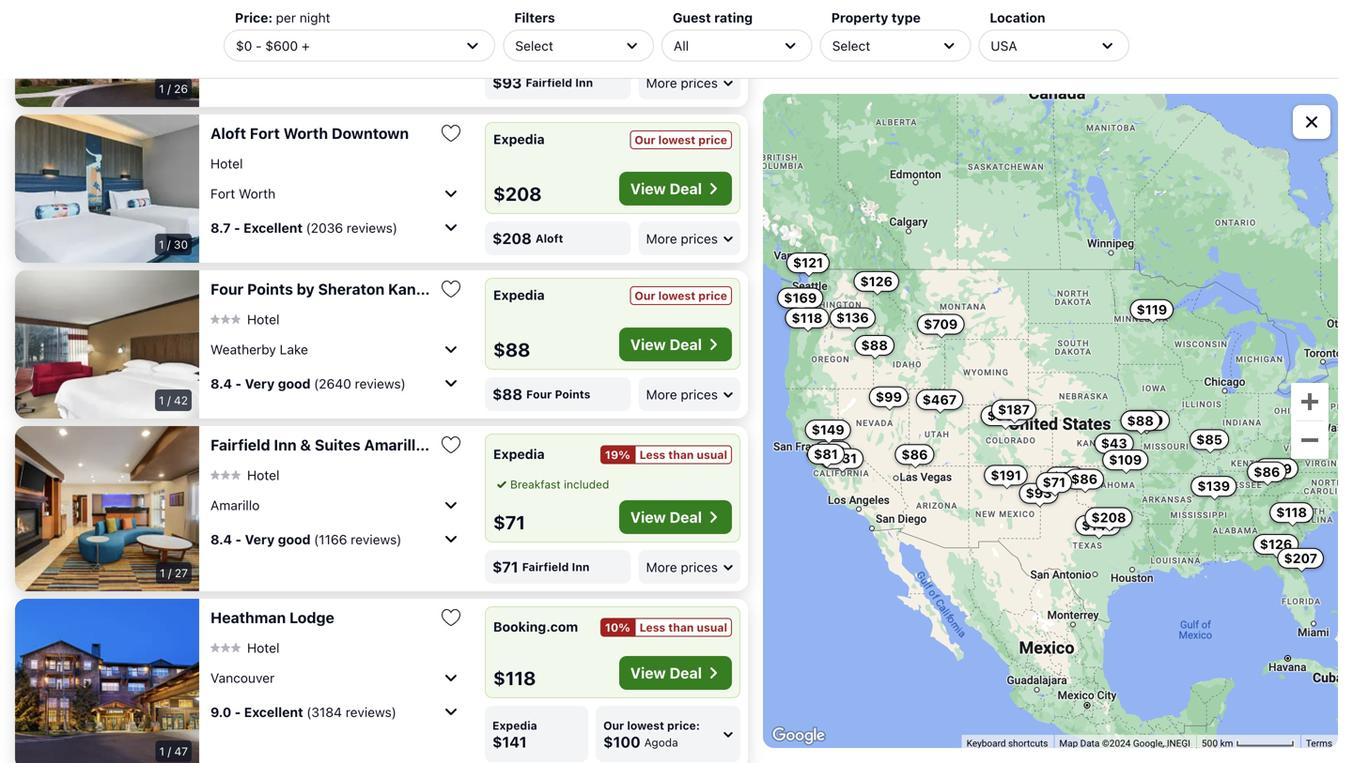 Task type: locate. For each thing, give the bounding box(es) containing it.
1 horizontal spatial $119 button
[[1255, 459, 1299, 480]]

price:
[[235, 10, 273, 25]]

/ left 47
[[168, 746, 171, 759]]

filters
[[514, 10, 555, 25]]

usual for $141
[[697, 622, 727, 635]]

aloft inside button
[[210, 125, 246, 142]]

4 view from the top
[[630, 509, 666, 527]]

1 vertical spatial price
[[698, 289, 727, 303]]

hotel button up vancouver
[[210, 640, 280, 657]]

3 more from the top
[[646, 387, 677, 402]]

0 vertical spatial worth
[[283, 125, 328, 142]]

8.4 - very good (2640 reviews)
[[210, 376, 406, 392]]

very for points
[[245, 376, 275, 392]]

0 horizontal spatial $86
[[902, 447, 928, 463]]

km
[[1220, 738, 1233, 750]]

hotel button for $208
[[210, 155, 243, 172]]

hotel button up fort worth
[[210, 155, 243, 172]]

0 vertical spatial amarillo
[[364, 436, 425, 454]]

3 excellent from the top
[[244, 705, 303, 721]]

reviews) right (3184
[[346, 705, 396, 721]]

$139 button
[[1191, 477, 1237, 497]]

0 vertical spatial $71
[[1043, 475, 1066, 491]]

8.4
[[210, 376, 232, 392], [210, 532, 232, 548]]

1 left 42
[[159, 394, 164, 407]]

4 view deal from the top
[[630, 509, 702, 527]]

$71
[[1043, 475, 1066, 491], [493, 512, 525, 534], [492, 559, 518, 577]]

2 than from the top
[[668, 622, 694, 635]]

points left the by
[[247, 281, 293, 298]]

2 view deal from the top
[[630, 180, 702, 198]]

$118 down booking.com
[[493, 668, 536, 690]]

deal for $71
[[670, 509, 702, 527]]

2 vertical spatial $93
[[1026, 486, 1052, 502]]

1 left 26
[[159, 82, 164, 95]]

1 vertical spatial $119
[[1261, 461, 1292, 477]]

2 usual from the top
[[697, 622, 727, 635]]

excellent for $208
[[244, 220, 303, 236]]

3 more prices button from the top
[[639, 378, 740, 412]]

$118 down $169 button
[[792, 310, 823, 326]]

2 select from the left
[[832, 38, 870, 53]]

8.7 - excellent (2036 reviews)
[[210, 220, 398, 236]]

0 vertical spatial lowest
[[658, 133, 696, 147]]

$187
[[998, 402, 1030, 418]]

2 very from the top
[[245, 532, 275, 548]]

1 vertical spatial fairfield inn
[[522, 561, 590, 574]]

$118 for $118 button to the top
[[792, 310, 823, 326]]

1
[[159, 82, 164, 95], [159, 238, 164, 251], [159, 394, 164, 407], [160, 567, 165, 580], [159, 746, 164, 759]]

3 deal from the top
[[670, 336, 702, 354]]

$139
[[1197, 479, 1230, 494]]

shortcuts
[[1008, 738, 1048, 750]]

guest
[[673, 10, 711, 25]]

3 view from the top
[[630, 336, 666, 354]]

usual for $71
[[697, 449, 727, 462]]

0 vertical spatial $208
[[493, 183, 542, 205]]

0 vertical spatial $119
[[1137, 302, 1167, 317]]

1 vertical spatial $126
[[1260, 537, 1292, 553]]

hotel button for $88
[[210, 311, 280, 328]]

four points by sheraton kansas city airport, (weatherby lake, usa) image
[[15, 271, 199, 419]]

2 more from the top
[[646, 231, 677, 246]]

$89 button
[[1046, 467, 1085, 488]]

$88 button up $43
[[1121, 411, 1160, 432]]

0 vertical spatial aloft
[[210, 125, 246, 142]]

good for inn
[[278, 532, 311, 548]]

1 vertical spatial good
[[278, 532, 311, 548]]

heathman lodge, (vancouver, usa) image
[[15, 600, 199, 764]]

good down lake on the top left
[[278, 376, 311, 392]]

0 vertical spatial 8.4
[[210, 376, 232, 392]]

points
[[247, 281, 293, 298], [555, 388, 591, 401]]

/ left 42
[[167, 394, 171, 407]]

less for $71
[[640, 449, 666, 462]]

1 than from the top
[[668, 449, 694, 462]]

1 horizontal spatial aloft
[[535, 232, 563, 245]]

- down vancouver
[[235, 705, 241, 721]]

2 vertical spatial fairfield
[[522, 561, 569, 574]]

worth
[[283, 125, 328, 142], [239, 186, 276, 201]]

1 vertical spatial points
[[555, 388, 591, 401]]

1 horizontal spatial fort
[[250, 125, 280, 142]]

$118 button
[[785, 308, 829, 329], [1270, 503, 1314, 524]]

2 horizontal spatial $118
[[1276, 505, 1307, 521]]

guest rating
[[673, 10, 753, 25]]

2 hotel button from the top
[[210, 311, 280, 328]]

breakfast included button
[[493, 476, 609, 493]]

1 hotel button from the top
[[210, 155, 243, 172]]

9.0 down vancouver
[[210, 705, 231, 721]]

1 more prices button from the top
[[639, 66, 740, 100]]

1 our lowest price from the top
[[635, 133, 727, 147]]

1 prices from the top
[[681, 75, 718, 90]]

lowest inside our lowest price: $100 agoda
[[627, 720, 664, 733]]

$119 inside button
[[1137, 302, 1167, 317]]

fort up "8.7" at the top left
[[210, 186, 235, 201]]

1 / 30
[[159, 238, 188, 251]]

$208
[[493, 183, 542, 205], [492, 230, 532, 248], [1091, 510, 1126, 526]]

/ left 26
[[167, 82, 171, 95]]

fairfield down filters
[[526, 76, 572, 89]]

9.0 left $0
[[210, 51, 231, 66]]

0 horizontal spatial $118 button
[[785, 308, 829, 329]]

all
[[674, 38, 689, 53]]

less right 19%
[[640, 449, 666, 462]]

$118 button down the $169
[[785, 308, 829, 329]]

$81 button
[[807, 444, 845, 465]]

clovis button
[[210, 9, 462, 39]]

0 horizontal spatial aloft
[[210, 125, 246, 142]]

downtown
[[332, 125, 409, 142]]

vancouver button
[[210, 663, 462, 694]]

- down the clovis
[[235, 51, 241, 66]]

four down "8.7" at the top left
[[210, 281, 244, 298]]

1 horizontal spatial amarillo
[[364, 436, 425, 454]]

lowest for $88
[[658, 289, 696, 303]]

- for four
[[235, 376, 242, 392]]

$81
[[814, 447, 838, 462]]

more prices for $93
[[646, 75, 718, 90]]

1 less from the top
[[640, 449, 666, 462]]

1 view deal button from the top
[[619, 16, 732, 50]]

fort worth button
[[210, 179, 462, 209]]

2 vertical spatial excellent
[[244, 705, 303, 721]]

(1166
[[314, 532, 347, 548]]

$467
[[923, 392, 957, 408]]

worth up 8.7 - excellent (2036 reviews) in the left of the page
[[239, 186, 276, 201]]

- right "8.7" at the top left
[[234, 220, 240, 236]]

0 horizontal spatial $119 button
[[1130, 300, 1174, 320]]

2 deal from the top
[[670, 180, 702, 198]]

$86 for $86
[[1071, 472, 1098, 487]]

0 vertical spatial good
[[278, 376, 311, 392]]

1 horizontal spatial points
[[555, 388, 591, 401]]

fort up fort worth
[[250, 125, 280, 142]]

$88 inside $93 $208 $88
[[1127, 413, 1154, 429]]

hotel
[[210, 156, 243, 171], [247, 312, 280, 327], [247, 468, 280, 483], [247, 641, 280, 656]]

view deal button
[[619, 16, 732, 50], [619, 172, 732, 206], [619, 328, 732, 362], [619, 501, 732, 535], [619, 657, 732, 691]]

$88 left four points at the bottom left of page
[[492, 386, 522, 404]]

1 horizontal spatial $88 button
[[1121, 411, 1160, 432]]

0 horizontal spatial $126
[[860, 274, 893, 289]]

very down the weatherby lake at top
[[245, 376, 275, 392]]

5 view deal from the top
[[630, 665, 702, 683]]

1 vertical spatial than
[[668, 622, 694, 635]]

3 more prices from the top
[[646, 387, 718, 402]]

0 horizontal spatial amarillo
[[210, 498, 260, 513]]

hotel button up the weatherby
[[210, 311, 280, 328]]

$126 down $119 $139
[[1260, 537, 1292, 553]]

$191 button
[[984, 466, 1028, 486]]

$88 button down $136 button at the top right of the page
[[855, 335, 895, 356]]

fairfield inn & suites amarillo west/medical center button
[[210, 436, 580, 455]]

reviews) right the (861
[[337, 51, 388, 66]]

1 more prices from the top
[[646, 75, 718, 90]]

1 vertical spatial excellent
[[244, 220, 303, 236]]

$88 up $43
[[1127, 413, 1154, 429]]

- right $0
[[256, 38, 262, 53]]

less
[[640, 449, 666, 462], [640, 622, 666, 635]]

1 for $88
[[159, 394, 164, 407]]

3 hotel button from the top
[[210, 467, 280, 484]]

points up the center
[[555, 388, 591, 401]]

1 horizontal spatial worth
[[283, 125, 328, 142]]

4 view deal button from the top
[[619, 501, 732, 535]]

8.4 for four points by sheraton kansas city airport
[[210, 376, 232, 392]]

view deal
[[630, 24, 702, 42], [630, 180, 702, 198], [630, 336, 702, 354], [630, 509, 702, 527], [630, 665, 702, 683]]

price
[[698, 133, 727, 147], [698, 289, 727, 303]]

hotel up '8.4 - very good (1166 reviews)'
[[247, 468, 280, 483]]

hotel for four
[[247, 312, 280, 327]]

amarillo right suites
[[364, 436, 425, 454]]

3 view deal from the top
[[630, 336, 702, 354]]

1 vertical spatial $208
[[492, 230, 532, 248]]

8.4 up heathman
[[210, 532, 232, 548]]

center
[[530, 436, 580, 454]]

0 vertical spatial $126 button
[[854, 271, 899, 292]]

$191
[[991, 468, 1021, 483]]

fairfield inn
[[526, 76, 593, 89], [522, 561, 590, 574]]

fairfield inn up booking.com
[[522, 561, 590, 574]]

excellent for $118
[[244, 705, 303, 721]]

(861
[[307, 51, 334, 66]]

3 prices from the top
[[681, 387, 718, 402]]

1 vertical spatial 9.0
[[210, 705, 231, 721]]

- up heathman
[[235, 532, 242, 548]]

more prices button for $93
[[639, 66, 740, 100]]

good for points
[[278, 376, 311, 392]]

reviews) right (2036
[[347, 220, 398, 236]]

deal for $208
[[670, 180, 702, 198]]

1 horizontal spatial select
[[832, 38, 870, 53]]

1 vertical spatial $88 button
[[1121, 411, 1160, 432]]

than right 19%
[[668, 449, 694, 462]]

reviews) for 9.0 - excellent (861 reviews)
[[337, 51, 388, 66]]

price: per night
[[235, 10, 330, 25]]

fairfield up booking.com
[[522, 561, 569, 574]]

select down filters
[[515, 38, 553, 53]]

four up the center
[[526, 388, 552, 401]]

2 good from the top
[[278, 532, 311, 548]]

points inside button
[[247, 281, 293, 298]]

1 9.0 from the top
[[210, 51, 231, 66]]

0 vertical spatial points
[[247, 281, 293, 298]]

$71 inside "button"
[[1043, 475, 1066, 491]]

amarillo up '8.4 - very good (1166 reviews)'
[[210, 498, 260, 513]]

reviews) right (2640
[[355, 376, 406, 392]]

0 horizontal spatial $119
[[1137, 302, 1167, 317]]

1 vertical spatial $119 button
[[1255, 459, 1299, 480]]

$118 up $207
[[1276, 505, 1307, 521]]

0 vertical spatial very
[[245, 376, 275, 392]]

1 vertical spatial $118 button
[[1270, 503, 1314, 524]]

fairfield inn for $93
[[526, 76, 593, 89]]

our lowest price for $88
[[635, 289, 727, 303]]

$126 button down $119 $139
[[1253, 535, 1299, 555]]

view deal button for $71
[[619, 501, 732, 535]]

0 vertical spatial excellent
[[244, 51, 303, 66]]

8.4 - very good (1166 reviews)
[[210, 532, 402, 548]]

prices for $208
[[681, 231, 718, 246]]

0 vertical spatial $118
[[792, 310, 823, 326]]

0 vertical spatial $126
[[860, 274, 893, 289]]

2 less from the top
[[640, 622, 666, 635]]

view deal button for $93
[[619, 16, 732, 50]]

0 horizontal spatial worth
[[239, 186, 276, 201]]

$119 for $119 $139
[[1261, 461, 1292, 477]]

2 price from the top
[[698, 289, 727, 303]]

view for $208
[[630, 180, 666, 198]]

than
[[668, 449, 694, 462], [668, 622, 694, 635]]

1 vertical spatial amarillo
[[210, 498, 260, 513]]

2 view from the top
[[630, 180, 666, 198]]

very for inn
[[245, 532, 275, 548]]

hotel button up '8.4 - very good (1166 reviews)'
[[210, 467, 280, 484]]

1 vertical spatial inn
[[274, 436, 297, 454]]

1 vertical spatial fort
[[210, 186, 235, 201]]

view deal button for $118
[[619, 657, 732, 691]]

view
[[630, 24, 666, 42], [630, 180, 666, 198], [630, 336, 666, 354], [630, 509, 666, 527], [630, 665, 666, 683]]

hotel down heathman lodge
[[247, 641, 280, 656]]

$121
[[793, 255, 823, 271]]

amarillo inside amarillo button
[[210, 498, 260, 513]]

reviews) right the (1166
[[351, 532, 402, 548]]

4 deal from the top
[[670, 509, 702, 527]]

4 more prices button from the top
[[639, 551, 740, 585]]

3 view deal button from the top
[[619, 328, 732, 362]]

1 vertical spatial lowest
[[658, 289, 696, 303]]

2 excellent from the top
[[244, 220, 303, 236]]

(3184
[[307, 705, 342, 721]]

inn for $93
[[575, 76, 593, 89]]

4 hotel button from the top
[[210, 640, 280, 657]]

1 horizontal spatial $126 button
[[1253, 535, 1299, 555]]

1 vertical spatial 8.4
[[210, 532, 232, 548]]

more prices
[[646, 75, 718, 90], [646, 231, 718, 246], [646, 387, 718, 402], [646, 560, 718, 575]]

property
[[831, 10, 888, 25]]

1 vertical spatial less
[[640, 622, 666, 635]]

1 vertical spatial usual
[[697, 622, 727, 635]]

1 left 30
[[159, 238, 164, 251]]

0 vertical spatial less
[[640, 449, 666, 462]]

8.4 down the weatherby
[[210, 376, 232, 392]]

points for four points
[[555, 388, 591, 401]]

5 deal from the top
[[670, 665, 702, 683]]

500 km
[[1202, 738, 1236, 750]]

2 prices from the top
[[681, 231, 718, 246]]

0 vertical spatial $88 button
[[855, 335, 895, 356]]

©2024
[[1102, 738, 1131, 750]]

0 vertical spatial usual
[[697, 449, 727, 462]]

worth left downtown
[[283, 125, 328, 142]]

good left the (1166
[[278, 532, 311, 548]]

2 more prices from the top
[[646, 231, 718, 246]]

$126 button up "$136"
[[854, 271, 899, 292]]

30
[[174, 238, 188, 251]]

0 horizontal spatial points
[[247, 281, 293, 298]]

$126 up "$136"
[[860, 274, 893, 289]]

$88 button
[[855, 335, 895, 356], [1121, 411, 1160, 432]]

2 our lowest price from the top
[[635, 289, 727, 303]]

$141
[[492, 734, 527, 752]]

5 view deal button from the top
[[619, 657, 732, 691]]

1 vertical spatial four
[[526, 388, 552, 401]]

1 for $118
[[159, 746, 164, 759]]

reviews)
[[337, 51, 388, 66], [347, 220, 398, 236], [355, 376, 406, 392], [351, 532, 402, 548], [346, 705, 396, 721]]

view for $118
[[630, 665, 666, 683]]

0 vertical spatial our lowest price
[[635, 133, 727, 147]]

1 horizontal spatial $119
[[1261, 461, 1292, 477]]

$0
[[236, 38, 252, 53]]

$88 down $136 button at the top right of the page
[[861, 338, 888, 353]]

0 vertical spatial fairfield
[[526, 76, 572, 89]]

heathman lodge button
[[210, 609, 432, 628]]

1 price from the top
[[698, 133, 727, 147]]

very left the (1166
[[245, 532, 275, 548]]

than right 10%
[[668, 622, 694, 635]]

map region
[[763, 94, 1338, 749]]

$144
[[1082, 518, 1115, 534]]

1 left '27'
[[160, 567, 165, 580]]

more for $208
[[646, 231, 677, 246]]

/
[[167, 82, 171, 95], [167, 238, 171, 251], [167, 394, 171, 407], [168, 567, 172, 580], [168, 746, 171, 759]]

$208 inside $93 $208 $88
[[1091, 510, 1126, 526]]

+
[[302, 38, 310, 53]]

0 vertical spatial four
[[210, 281, 244, 298]]

keyboard shortcuts button
[[967, 737, 1048, 751]]

0 vertical spatial 9.0
[[210, 51, 231, 66]]

fairfield left &
[[210, 436, 270, 454]]

aloft for aloft
[[535, 232, 563, 245]]

8.7
[[210, 220, 231, 236]]

inn inside button
[[274, 436, 297, 454]]

$207
[[1284, 551, 1317, 567]]

$126
[[860, 274, 893, 289], [1260, 537, 1292, 553]]

/ for $118
[[168, 746, 171, 759]]

$200
[[1129, 413, 1163, 428]]

less right 10%
[[640, 622, 666, 635]]

1 horizontal spatial four
[[526, 388, 552, 401]]

more prices for $208
[[646, 231, 718, 246]]

2 more prices button from the top
[[639, 222, 740, 256]]

amarillo inside fairfield inn & suites amarillo west/medical center button
[[364, 436, 425, 454]]

$119 inside $119 $139
[[1261, 461, 1292, 477]]

$131
[[827, 451, 857, 467]]

four inside button
[[210, 281, 244, 298]]

heathman
[[210, 609, 286, 627]]

1 vertical spatial our
[[635, 289, 656, 303]]

2 vertical spatial $208
[[1091, 510, 1126, 526]]

0 horizontal spatial select
[[515, 38, 553, 53]]

1 excellent from the top
[[244, 51, 303, 66]]

select for filters
[[515, 38, 553, 53]]

expedia for fairfield inn & suites amarillo west/medical center
[[493, 447, 545, 462]]

reviews) for 8.7 - excellent (2036 reviews)
[[347, 220, 398, 236]]

1 good from the top
[[278, 376, 311, 392]]

four points by sheraton kansas city airport
[[210, 281, 529, 298]]

- down the weatherby
[[235, 376, 242, 392]]

select
[[515, 38, 553, 53], [832, 38, 870, 53]]

2 vertical spatial $118
[[493, 668, 536, 690]]

night
[[300, 10, 330, 25]]

hotel up fort worth
[[210, 156, 243, 171]]

1 left 47
[[159, 746, 164, 759]]

rating
[[714, 10, 753, 25]]

0 vertical spatial than
[[668, 449, 694, 462]]

2 view deal button from the top
[[619, 172, 732, 206]]

select down property
[[832, 38, 870, 53]]

more
[[646, 75, 677, 90], [646, 231, 677, 246], [646, 387, 677, 402], [646, 560, 677, 575]]

usa
[[991, 38, 1017, 53]]

19%
[[605, 449, 630, 462]]

0 horizontal spatial $86 button
[[895, 445, 935, 465]]

1 horizontal spatial $86 button
[[1065, 469, 1104, 490]]

1 vertical spatial worth
[[239, 186, 276, 201]]

hotel for fairfield
[[247, 468, 280, 483]]

2 vertical spatial inn
[[572, 561, 590, 574]]

hotel up the weatherby lake at top
[[247, 312, 280, 327]]

0 vertical spatial price
[[698, 133, 727, 147]]

0 vertical spatial our
[[635, 133, 656, 147]]

2 vertical spatial our
[[603, 720, 624, 733]]

inegi
[[1167, 738, 1191, 750]]

four for four points by sheraton kansas city airport
[[210, 281, 244, 298]]

$118 button up $207
[[1270, 503, 1314, 524]]

5 view from the top
[[630, 665, 666, 683]]

1 horizontal spatial $118 button
[[1270, 503, 1314, 524]]

airport
[[478, 281, 529, 298]]

0 vertical spatial fairfield inn
[[526, 76, 593, 89]]

2 8.4 from the top
[[210, 532, 232, 548]]

2 horizontal spatial $86
[[1254, 464, 1280, 480]]

2 vertical spatial lowest
[[627, 720, 664, 733]]

1 usual from the top
[[697, 449, 727, 462]]

- for fairfield
[[235, 532, 242, 548]]

1 vertical spatial aloft
[[535, 232, 563, 245]]

1 vertical spatial $118
[[1276, 505, 1307, 521]]

1 horizontal spatial $86
[[1071, 472, 1098, 487]]

1 select from the left
[[515, 38, 553, 53]]

0 vertical spatial inn
[[575, 76, 593, 89]]

agoda
[[644, 737, 678, 750]]

1 very from the top
[[245, 376, 275, 392]]

1 vertical spatial very
[[245, 532, 275, 548]]

1 more from the top
[[646, 75, 677, 90]]

8.4 for fairfield inn & suites amarillo west/medical center
[[210, 532, 232, 548]]

fairfield inn down filters
[[526, 76, 593, 89]]

/ left 30
[[167, 238, 171, 251]]

1 8.4 from the top
[[210, 376, 232, 392]]

2 9.0 from the top
[[210, 705, 231, 721]]



Task type: describe. For each thing, give the bounding box(es) containing it.
$43 $131
[[827, 436, 1127, 467]]

google image
[[768, 725, 830, 749]]

42
[[174, 394, 188, 407]]

kansas
[[388, 281, 441, 298]]

terms
[[1306, 738, 1333, 750]]

points for four points by sheraton kansas city airport
[[247, 281, 293, 298]]

$89
[[1052, 470, 1079, 485]]

more for $93
[[646, 75, 677, 90]]

deal for $118
[[670, 665, 702, 683]]

$85
[[1196, 432, 1223, 448]]

price for $88
[[698, 289, 727, 303]]

aloft fort worth downtown button
[[210, 124, 432, 143]]

west/medical
[[428, 436, 527, 454]]

1 for $208
[[159, 238, 164, 251]]

$131 button
[[820, 449, 864, 470]]

0 horizontal spatial $88 button
[[855, 335, 895, 356]]

four points by sheraton kansas city airport button
[[210, 280, 529, 299]]

$136
[[836, 310, 869, 326]]

- for heathman
[[235, 705, 241, 721]]

select for property type
[[832, 38, 870, 53]]

view for $71
[[630, 509, 666, 527]]

view deal button for $88
[[619, 328, 732, 362]]

$149 button
[[805, 420, 851, 441]]

fairfield inn for $71
[[522, 561, 590, 574]]

data
[[1080, 738, 1100, 750]]

lowest for $208
[[658, 133, 696, 147]]

$187 button
[[991, 400, 1037, 421]]

clovis
[[210, 17, 247, 32]]

4 prices from the top
[[681, 560, 718, 575]]

$709 button
[[917, 314, 964, 335]]

expedia for aloft fort worth downtown
[[493, 132, 545, 147]]

$118 for right $118 button
[[1276, 505, 1307, 521]]

per
[[276, 10, 296, 25]]

/ left '27'
[[168, 567, 172, 580]]

$85 button
[[1190, 430, 1229, 450]]

four for four points
[[526, 388, 552, 401]]

vancouver
[[210, 671, 275, 686]]

9.0 for 9.0 - excellent (861 reviews)
[[210, 51, 231, 66]]

$71 button
[[1036, 473, 1072, 493]]

$149
[[812, 423, 845, 438]]

fairfield inn & suites amarillo west/medical center, (amarillo, usa) image
[[15, 427, 199, 592]]

aloft fort worth downtown, (fort worth, usa) image
[[15, 115, 199, 263]]

sheraton
[[318, 281, 385, 298]]

1 / 42
[[159, 394, 188, 407]]

10%
[[605, 622, 630, 635]]

4 more prices from the top
[[646, 560, 718, 575]]

9.0 for 9.0 - excellent (3184 reviews)
[[210, 705, 231, 721]]

0 vertical spatial $93
[[493, 27, 530, 49]]

included
[[564, 478, 609, 491]]

2 vertical spatial $71
[[492, 559, 518, 577]]

inn for $71
[[572, 561, 590, 574]]

fairfield inside button
[[210, 436, 270, 454]]

heathman lodge
[[210, 609, 334, 627]]

2 horizontal spatial $86 button
[[1247, 462, 1287, 483]]

more prices for $88
[[646, 387, 718, 402]]

4 more from the top
[[646, 560, 677, 575]]

$99
[[876, 389, 902, 405]]

1 / 27
[[160, 567, 188, 580]]

0 vertical spatial $119 button
[[1130, 300, 1174, 320]]

keyboard
[[967, 738, 1006, 750]]

0 vertical spatial $118 button
[[785, 308, 829, 329]]

47
[[174, 746, 188, 759]]

google,
[[1133, 738, 1165, 750]]

$72 button
[[814, 442, 852, 462]]

view deal button for $208
[[619, 172, 732, 206]]

price for $208
[[698, 133, 727, 147]]

city
[[445, 281, 474, 298]]

lake
[[280, 342, 308, 357]]

weatherby lake
[[210, 342, 308, 357]]

(2640
[[314, 376, 351, 392]]

/ for $93
[[167, 82, 171, 95]]

less for $141
[[640, 622, 666, 635]]

view deal for $118
[[630, 665, 702, 683]]

fairfield for $93
[[526, 76, 572, 89]]

prices for $88
[[681, 387, 718, 402]]

hotel for heathman
[[247, 641, 280, 656]]

$43 button
[[1094, 434, 1134, 454]]

view deal for $208
[[630, 180, 702, 198]]

view deal for $88
[[630, 336, 702, 354]]

$109 button
[[1102, 450, 1149, 471]]

1 view from the top
[[630, 24, 666, 42]]

breakfast included
[[510, 478, 609, 491]]

$100
[[603, 734, 641, 752]]

/ for $208
[[167, 238, 171, 251]]

$86 for $86 $86
[[902, 447, 928, 463]]

view for $88
[[630, 336, 666, 354]]

9.0 - excellent (861 reviews)
[[210, 51, 388, 66]]

1 deal from the top
[[670, 24, 702, 42]]

1 vertical spatial $93
[[492, 74, 522, 92]]

our inside our lowest price: $100 agoda
[[603, 720, 624, 733]]

$99 button
[[869, 387, 909, 408]]

19% less than usual
[[605, 449, 727, 462]]

26
[[174, 82, 188, 95]]

$72
[[820, 444, 845, 459]]

than for $71
[[668, 449, 694, 462]]

fairfield for $71
[[522, 561, 569, 574]]

$119 for $119
[[1137, 302, 1167, 317]]

$709
[[924, 317, 958, 332]]

our for $208
[[635, 133, 656, 147]]

booking.com
[[493, 620, 578, 635]]

10% less than usual
[[605, 622, 727, 635]]

aloft for aloft fort worth downtown
[[210, 125, 246, 142]]

breakfast
[[510, 478, 561, 491]]

1 view deal from the top
[[630, 24, 702, 42]]

reviews) for 9.0 - excellent (3184 reviews)
[[346, 705, 396, 721]]

expedia for four points by sheraton kansas city airport
[[493, 288, 545, 303]]

terms link
[[1306, 738, 1333, 750]]

deal for $88
[[670, 336, 702, 354]]

500
[[1202, 738, 1218, 750]]

weatherby
[[210, 342, 276, 357]]

prices for $93
[[681, 75, 718, 90]]

our lowest price: $100 agoda
[[603, 720, 700, 752]]

view deal for $71
[[630, 509, 702, 527]]

$121 button
[[786, 253, 830, 274]]

1 for $93
[[159, 82, 164, 95]]

hotel fairfield inn & suites clovis, (clovis, usa) image
[[15, 0, 199, 107]]

500 km button
[[1196, 736, 1300, 751]]

$169 button
[[777, 288, 824, 309]]

$93 $208 $88
[[1026, 413, 1154, 526]]

$88 inside $88 button
[[861, 338, 888, 353]]

our lowest price for $208
[[635, 133, 727, 147]]

map data ©2024 google, inegi
[[1059, 738, 1191, 750]]

1 / 26
[[159, 82, 188, 95]]

1 vertical spatial $71
[[493, 512, 525, 534]]

fort worth
[[210, 186, 276, 201]]

- for aloft
[[234, 220, 240, 236]]

0 horizontal spatial $126 button
[[854, 271, 899, 292]]

$0 - $600 +
[[236, 38, 310, 53]]

/ for $88
[[167, 394, 171, 407]]

location
[[990, 10, 1046, 25]]

more prices button for $208
[[639, 222, 740, 256]]

0 horizontal spatial fort
[[210, 186, 235, 201]]

more for $88
[[646, 387, 677, 402]]

than for $141
[[668, 622, 694, 635]]

$93 button
[[1019, 484, 1058, 504]]

hotel button for $118
[[210, 640, 280, 657]]

$86 $86
[[902, 447, 1280, 480]]

0 horizontal spatial $118
[[493, 668, 536, 690]]

$88 down airport
[[493, 339, 530, 361]]

0 vertical spatial fort
[[250, 125, 280, 142]]

our for $88
[[635, 289, 656, 303]]

$136 button
[[830, 308, 876, 329]]

1 vertical spatial $126 button
[[1253, 535, 1299, 555]]

1 / 47
[[159, 746, 188, 759]]

keyboard shortcuts
[[967, 738, 1048, 750]]

lodge
[[289, 609, 334, 627]]

$93 inside $93 $208 $88
[[1026, 486, 1052, 502]]

four points
[[526, 388, 591, 401]]

more prices button for $88
[[639, 378, 740, 412]]



Task type: vqa. For each thing, say whether or not it's contained in the screenshot.
the km
yes



